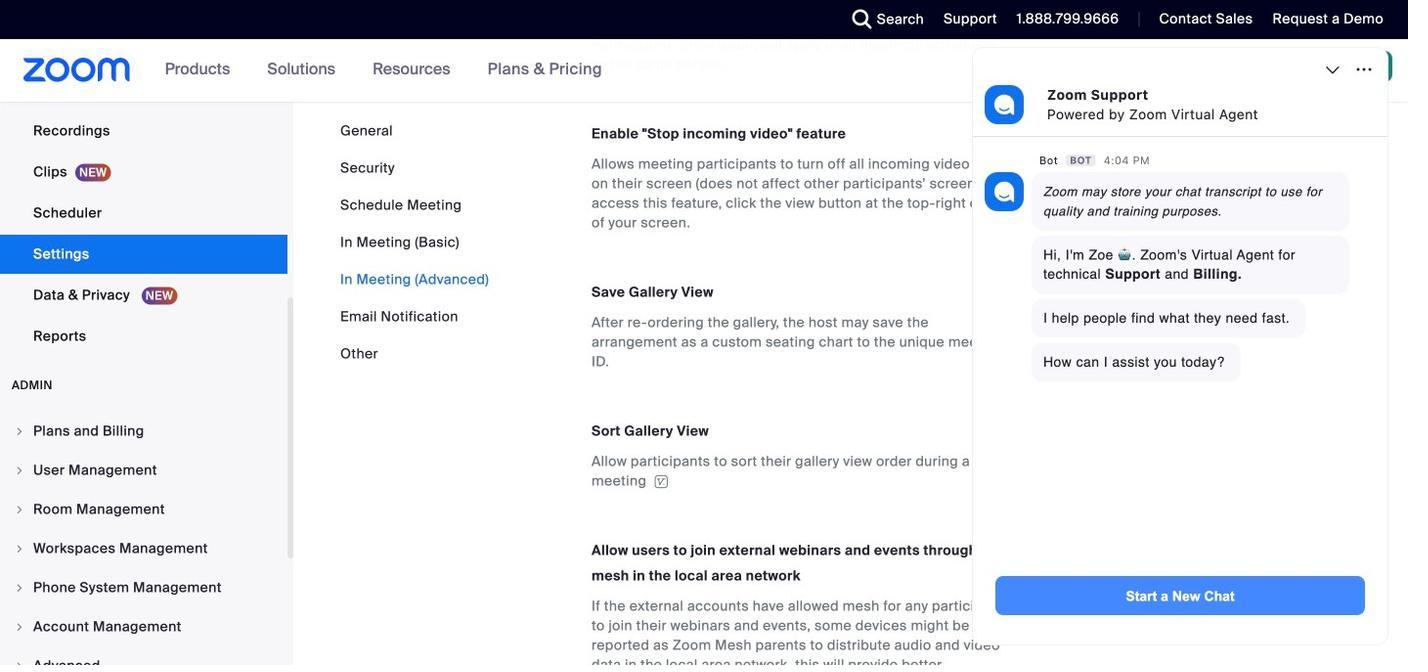 Task type: describe. For each thing, give the bounding box(es) containing it.
right image for 1st menu item from the bottom
[[14, 660, 25, 665]]

zoom logo image
[[23, 58, 131, 82]]

right image
[[14, 465, 25, 476]]

right image for 7th menu item from the bottom of the admin menu menu
[[14, 426, 25, 437]]

product information navigation
[[150, 39, 617, 102]]

personal menu menu
[[0, 0, 288, 358]]

side navigation navigation
[[0, 0, 293, 665]]

right image for third menu item
[[14, 504, 25, 516]]

right image for 4th menu item from the bottom of the admin menu menu
[[14, 543, 25, 555]]

1 menu item from the top
[[0, 413, 288, 450]]



Task type: locate. For each thing, give the bounding box(es) containing it.
menu item
[[0, 413, 288, 450], [0, 452, 288, 489], [0, 491, 288, 528], [0, 530, 288, 567], [0, 569, 288, 607], [0, 609, 288, 646], [0, 648, 288, 665]]

1 right image from the top
[[14, 426, 25, 437]]

banner
[[0, 39, 1409, 103]]

3 menu item from the top
[[0, 491, 288, 528]]

menu bar
[[340, 121, 489, 364]]

2 menu item from the top
[[0, 452, 288, 489]]

7 menu item from the top
[[0, 648, 288, 665]]

5 menu item from the top
[[0, 569, 288, 607]]

right image for 2nd menu item from the bottom
[[14, 621, 25, 633]]

admin menu menu
[[0, 413, 288, 665]]

right image for fifth menu item from the top of the admin menu menu
[[14, 582, 25, 594]]

6 menu item from the top
[[0, 609, 288, 646]]

application
[[592, 452, 1015, 491]]

meetings navigation
[[1000, 39, 1409, 103]]

4 right image from the top
[[14, 582, 25, 594]]

right image
[[14, 426, 25, 437], [14, 504, 25, 516], [14, 543, 25, 555], [14, 582, 25, 594], [14, 621, 25, 633], [14, 660, 25, 665]]

support version for sort gallery view image
[[652, 475, 671, 489]]

4 menu item from the top
[[0, 530, 288, 567]]

5 right image from the top
[[14, 621, 25, 633]]

3 right image from the top
[[14, 543, 25, 555]]

6 right image from the top
[[14, 660, 25, 665]]

2 right image from the top
[[14, 504, 25, 516]]



Task type: vqa. For each thing, say whether or not it's contained in the screenshot.
4th "menu item" right image
yes



